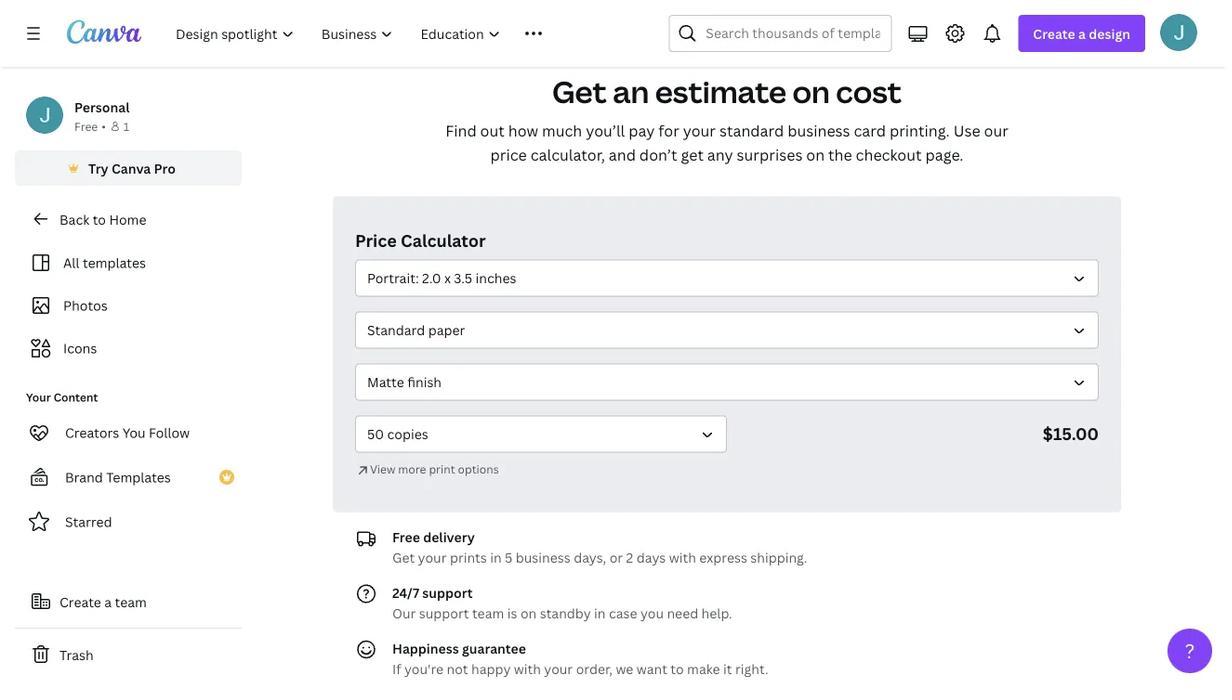 Task type: vqa. For each thing, say whether or not it's contained in the screenshot.
Page 1 image in the bottom of the page
no



Task type: describe. For each thing, give the bounding box(es) containing it.
shipping.
[[750, 549, 807, 567]]

business inside the get an estimate on cost find out how much you'll pay for your standard business card printing. use our price calculator, and don't get any surprises on the checkout page.
[[788, 120, 850, 140]]

price
[[355, 229, 397, 252]]

paper
[[428, 321, 465, 339]]

?
[[1185, 638, 1195, 665]]

order,
[[576, 661, 613, 678]]

or
[[610, 549, 623, 567]]

case
[[609, 605, 637, 623]]

Standard paper button
[[355, 312, 1099, 349]]

photos
[[63, 297, 108, 315]]

surprises
[[737, 144, 803, 164]]

your inside the get an estimate on cost find out how much you'll pay for your standard business card printing. use our price calculator, and don't get any surprises on the checkout page.
[[683, 120, 716, 140]]

team inside button
[[115, 594, 147, 611]]

calculator
[[401, 229, 486, 252]]

to inside "link"
[[93, 211, 106, 228]]

your content
[[26, 390, 98, 405]]

a for team
[[104, 594, 112, 611]]

$15.00
[[1043, 423, 1099, 446]]

we
[[616, 661, 633, 678]]

need
[[667, 605, 698, 623]]

try canva pro
[[88, 159, 176, 177]]

any
[[707, 144, 733, 164]]

all
[[63, 254, 79, 272]]

trash link
[[15, 637, 242, 674]]

2
[[626, 549, 633, 567]]

create a design button
[[1018, 15, 1145, 52]]

days
[[637, 549, 666, 567]]

view more print options link
[[355, 460, 1099, 479]]

pro
[[154, 159, 176, 177]]

back to home
[[59, 211, 146, 228]]

john smith image
[[1160, 14, 1197, 51]]

for
[[658, 120, 679, 140]]

standard
[[367, 321, 425, 339]]

make
[[687, 661, 720, 678]]

get
[[681, 144, 704, 164]]

an
[[613, 71, 649, 111]]

try canva pro button
[[15, 151, 242, 186]]

create for create a team
[[59, 594, 101, 611]]

brand
[[65, 469, 103, 487]]

your
[[26, 390, 51, 405]]

you
[[122, 424, 146, 442]]

24/7 support our support team is on standby in case you need help.
[[392, 584, 732, 623]]

free for free •
[[74, 119, 98, 134]]

portrait: 2.0 x 3.5 inches
[[367, 269, 516, 287]]

options
[[458, 462, 499, 477]]

get an estimate on cost find out how much you'll pay for your standard business card printing. use our price calculator, and don't get any surprises on the checkout page.
[[445, 71, 1008, 164]]

printing.
[[889, 120, 950, 140]]

standby
[[540, 605, 591, 623]]

all templates link
[[26, 245, 231, 281]]

your inside the 'happiness guarantee if you're not happy with your order, we want to make it right.'
[[544, 661, 573, 678]]

and
[[609, 144, 636, 164]]

checkout
[[856, 144, 922, 164]]

happiness
[[392, 640, 459, 658]]

create for create a design
[[1033, 25, 1075, 42]]

how
[[508, 120, 538, 140]]

card
[[854, 120, 886, 140]]

home
[[109, 211, 146, 228]]

1 vertical spatial on
[[806, 144, 825, 164]]

right.
[[735, 661, 768, 678]]

our
[[392, 605, 416, 623]]

try
[[88, 159, 108, 177]]

get inside free delivery get your prints in 5 business days, or 2 days with express shipping.
[[392, 549, 415, 567]]

view
[[370, 462, 395, 477]]

days,
[[574, 549, 606, 567]]

Portrait: 2.0 x 3.5 inches button
[[355, 260, 1099, 297]]

calculator,
[[530, 144, 605, 164]]

in inside 24/7 support our support team is on standby in case you need help.
[[594, 605, 606, 623]]

you'll
[[586, 120, 625, 140]]

with inside free delivery get your prints in 5 business days, or 2 days with express shipping.
[[669, 549, 696, 567]]

Search search field
[[706, 16, 880, 51]]

standard paper
[[367, 321, 465, 339]]

Matte finish button
[[355, 364, 1099, 401]]

templates
[[106, 469, 171, 487]]

5
[[505, 549, 513, 567]]

inches
[[476, 269, 516, 287]]

create a design
[[1033, 25, 1130, 42]]

portrait:
[[367, 269, 419, 287]]

matte finish
[[367, 373, 442, 391]]

our
[[984, 120, 1008, 140]]

50 copies
[[367, 426, 428, 443]]

you
[[640, 605, 664, 623]]

print
[[429, 462, 455, 477]]

it
[[723, 661, 732, 678]]

content
[[54, 390, 98, 405]]



Task type: locate. For each thing, give the bounding box(es) containing it.
with right happy
[[514, 661, 541, 678]]

support down prints
[[422, 584, 473, 602]]

1 vertical spatial get
[[392, 549, 415, 567]]

all templates
[[63, 254, 146, 272]]

1 horizontal spatial a
[[1078, 25, 1086, 42]]

1 vertical spatial business
[[516, 549, 571, 567]]

1 vertical spatial with
[[514, 661, 541, 678]]

cost
[[836, 71, 902, 111]]

0 horizontal spatial free
[[74, 119, 98, 134]]

0 vertical spatial in
[[490, 549, 502, 567]]

in left 5
[[490, 549, 502, 567]]

0 vertical spatial to
[[93, 211, 106, 228]]

brand templates link
[[15, 459, 242, 496]]

1 horizontal spatial with
[[669, 549, 696, 567]]

starred
[[65, 514, 112, 531]]

2.0
[[422, 269, 441, 287]]

0 vertical spatial with
[[669, 549, 696, 567]]

help.
[[701, 605, 732, 623]]

0 horizontal spatial your
[[418, 549, 447, 567]]

icons
[[63, 340, 97, 357]]

a inside create a team button
[[104, 594, 112, 611]]

to right want
[[671, 661, 684, 678]]

None search field
[[669, 15, 892, 52]]

your left order,
[[544, 661, 573, 678]]

to right 'back'
[[93, 211, 106, 228]]

use
[[953, 120, 980, 140]]

0 horizontal spatial create
[[59, 594, 101, 611]]

express
[[699, 549, 747, 567]]

create up 'trash'
[[59, 594, 101, 611]]

free left 'delivery'
[[392, 529, 420, 546]]

with
[[669, 549, 696, 567], [514, 661, 541, 678]]

0 horizontal spatial business
[[516, 549, 571, 567]]

0 vertical spatial free
[[74, 119, 98, 134]]

x
[[444, 269, 451, 287]]

brand templates
[[65, 469, 171, 487]]

0 vertical spatial on
[[792, 71, 830, 111]]

1 horizontal spatial create
[[1033, 25, 1075, 42]]

a
[[1078, 25, 1086, 42], [104, 594, 112, 611]]

free
[[74, 119, 98, 134], [392, 529, 420, 546]]

estimate
[[655, 71, 786, 111]]

create
[[1033, 25, 1075, 42], [59, 594, 101, 611]]

•
[[102, 119, 106, 134]]

0 vertical spatial get
[[552, 71, 607, 111]]

not
[[447, 661, 468, 678]]

1 horizontal spatial free
[[392, 529, 420, 546]]

price
[[490, 144, 527, 164]]

on left "the"
[[806, 144, 825, 164]]

don't
[[639, 144, 677, 164]]

delivery
[[423, 529, 475, 546]]

with inside the 'happiness guarantee if you're not happy with your order, we want to make it right.'
[[514, 661, 541, 678]]

1 horizontal spatial to
[[671, 661, 684, 678]]

on
[[792, 71, 830, 111], [806, 144, 825, 164], [520, 605, 537, 623]]

matte
[[367, 373, 404, 391]]

copies
[[387, 426, 428, 443]]

0 horizontal spatial to
[[93, 211, 106, 228]]

2 vertical spatial on
[[520, 605, 537, 623]]

in
[[490, 549, 502, 567], [594, 605, 606, 623]]

follow
[[149, 424, 190, 442]]

free left •
[[74, 119, 98, 134]]

business
[[788, 120, 850, 140], [516, 549, 571, 567]]

1 vertical spatial free
[[392, 529, 420, 546]]

happy
[[471, 661, 511, 678]]

if
[[392, 661, 401, 678]]

your
[[683, 120, 716, 140], [418, 549, 447, 567], [544, 661, 573, 678]]

pay
[[629, 120, 655, 140]]

more
[[398, 462, 426, 477]]

your inside free delivery get your prints in 5 business days, or 2 days with express shipping.
[[418, 549, 447, 567]]

1 vertical spatial in
[[594, 605, 606, 623]]

trash
[[59, 647, 94, 664]]

2 vertical spatial your
[[544, 661, 573, 678]]

creators you follow link
[[15, 415, 242, 452]]

0 vertical spatial your
[[683, 120, 716, 140]]

icons link
[[26, 331, 231, 366]]

0 horizontal spatial team
[[115, 594, 147, 611]]

1 vertical spatial a
[[104, 594, 112, 611]]

the
[[828, 144, 852, 164]]

50
[[367, 426, 384, 443]]

0 horizontal spatial get
[[392, 549, 415, 567]]

1 vertical spatial create
[[59, 594, 101, 611]]

1 horizontal spatial team
[[472, 605, 504, 623]]

0 vertical spatial a
[[1078, 25, 1086, 42]]

design
[[1089, 25, 1130, 42]]

free inside free delivery get your prints in 5 business days, or 2 days with express shipping.
[[392, 529, 420, 546]]

0 horizontal spatial a
[[104, 594, 112, 611]]

page.
[[925, 144, 964, 164]]

0 vertical spatial support
[[422, 584, 473, 602]]

create left design
[[1033, 25, 1075, 42]]

back
[[59, 211, 89, 228]]

standard
[[719, 120, 784, 140]]

on inside 24/7 support our support team is on standby in case you need help.
[[520, 605, 537, 623]]

business inside free delivery get your prints in 5 business days, or 2 days with express shipping.
[[516, 549, 571, 567]]

top level navigation element
[[164, 15, 624, 52], [164, 15, 624, 52]]

out
[[480, 120, 505, 140]]

photos link
[[26, 288, 231, 323]]

find
[[445, 120, 477, 140]]

1 vertical spatial support
[[419, 605, 469, 623]]

0 vertical spatial business
[[788, 120, 850, 140]]

? button
[[1168, 629, 1212, 674]]

24/7
[[392, 584, 419, 602]]

get up 24/7
[[392, 549, 415, 567]]

view more print options
[[370, 462, 499, 477]]

1
[[124, 119, 129, 134]]

team left is
[[472, 605, 504, 623]]

creators
[[65, 424, 119, 442]]

get
[[552, 71, 607, 111], [392, 549, 415, 567]]

1 vertical spatial your
[[418, 549, 447, 567]]

0 vertical spatial create
[[1033, 25, 1075, 42]]

in inside free delivery get your prints in 5 business days, or 2 days with express shipping.
[[490, 549, 502, 567]]

a for design
[[1078, 25, 1086, 42]]

your down 'delivery'
[[418, 549, 447, 567]]

on right is
[[520, 605, 537, 623]]

1 horizontal spatial in
[[594, 605, 606, 623]]

a inside the create a design dropdown button
[[1078, 25, 1086, 42]]

in left case
[[594, 605, 606, 623]]

1 horizontal spatial your
[[544, 661, 573, 678]]

is
[[507, 605, 517, 623]]

1 vertical spatial to
[[671, 661, 684, 678]]

1 horizontal spatial business
[[788, 120, 850, 140]]

business up "the"
[[788, 120, 850, 140]]

free •
[[74, 119, 106, 134]]

your up get
[[683, 120, 716, 140]]

finish
[[407, 373, 442, 391]]

support up happiness
[[419, 605, 469, 623]]

support
[[422, 584, 473, 602], [419, 605, 469, 623]]

with right days
[[669, 549, 696, 567]]

team up trash link
[[115, 594, 147, 611]]

to inside the 'happiness guarantee if you're not happy with your order, we want to make it right.'
[[671, 661, 684, 678]]

50 copies button
[[355, 416, 727, 453]]

create inside button
[[59, 594, 101, 611]]

get inside the get an estimate on cost find out how much you'll pay for your standard business card printing. use our price calculator, and don't get any surprises on the checkout page.
[[552, 71, 607, 111]]

a up trash link
[[104, 594, 112, 611]]

team inside 24/7 support our support team is on standby in case you need help.
[[472, 605, 504, 623]]

create inside dropdown button
[[1033, 25, 1075, 42]]

happiness guarantee if you're not happy with your order, we want to make it right.
[[392, 640, 768, 678]]

a left design
[[1078, 25, 1086, 42]]

get up much
[[552, 71, 607, 111]]

guarantee
[[462, 640, 526, 658]]

0 horizontal spatial in
[[490, 549, 502, 567]]

3.5
[[454, 269, 472, 287]]

1 horizontal spatial get
[[552, 71, 607, 111]]

business right 5
[[516, 549, 571, 567]]

free for free delivery get your prints in 5 business days, or 2 days with express shipping.
[[392, 529, 420, 546]]

starred link
[[15, 504, 242, 541]]

on left cost
[[792, 71, 830, 111]]

want
[[637, 661, 667, 678]]

0 horizontal spatial with
[[514, 661, 541, 678]]

2 horizontal spatial your
[[683, 120, 716, 140]]

create a team
[[59, 594, 147, 611]]

much
[[542, 120, 582, 140]]

personal
[[74, 98, 130, 116]]



